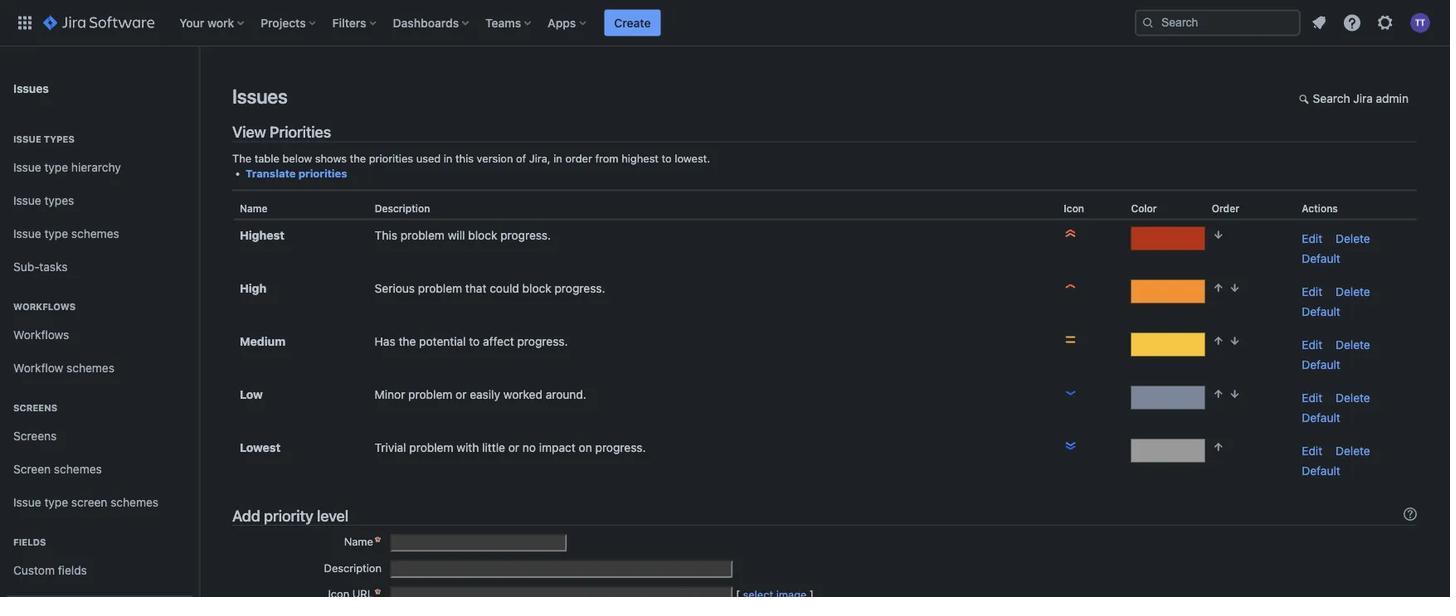 Task type: locate. For each thing, give the bounding box(es) containing it.
screens up screen
[[13, 430, 57, 443]]

issue inside issue type hierarchy 'link'
[[13, 161, 41, 174]]

your work
[[179, 16, 234, 29]]

translate priorities link
[[246, 167, 347, 180]]

screens
[[13, 403, 57, 414], [13, 430, 57, 443]]

serious
[[375, 281, 415, 295]]

teams button
[[481, 10, 538, 36]]

4 issue from the top
[[13, 227, 41, 241]]

2 delete default from the top
[[1303, 285, 1371, 318]]

potential
[[419, 335, 466, 348]]

3 delete default from the top
[[1303, 338, 1371, 371]]

1 vertical spatial workflows
[[13, 328, 69, 342]]

2 workflows from the top
[[13, 328, 69, 342]]

medium image
[[1064, 333, 1078, 347]]

to inside the table below shows the priorities used in this version of jira, in order from highest to lowest. translate priorities
[[662, 152, 672, 164]]

delete for trivial problem with little or no impact on progress.
[[1336, 444, 1371, 458]]

issue inside the issue type schemes link
[[13, 227, 41, 241]]

1 vertical spatial priorities
[[299, 167, 347, 180]]

problem left that
[[418, 281, 462, 295]]

workflows up 'workflow'
[[13, 328, 69, 342]]

no
[[523, 441, 536, 454]]

delete default for has the potential to affect progress.
[[1303, 338, 1371, 371]]

screens for 'screens' link at the left bottom of page
[[13, 430, 57, 443]]

help image
[[1343, 13, 1363, 33]]

1 horizontal spatial priorities
[[369, 152, 413, 164]]

problem right minor
[[408, 388, 453, 401]]

or
[[456, 388, 467, 401], [509, 441, 520, 454]]

2 issue from the top
[[13, 161, 41, 174]]

type for hierarchy
[[44, 161, 68, 174]]

sub-
[[13, 260, 39, 274]]

banner
[[0, 0, 1451, 46]]

issues up view
[[232, 85, 288, 108]]

on
[[579, 441, 592, 454]]

type for screen
[[44, 496, 68, 510]]

0 vertical spatial block
[[468, 228, 498, 242]]

3 delete link from the top
[[1336, 338, 1371, 352]]

2 edit link from the top
[[1303, 285, 1323, 298]]

2 default from the top
[[1303, 305, 1341, 318]]

delete for has the potential to affect progress.
[[1336, 338, 1371, 352]]

1 type from the top
[[44, 161, 68, 174]]

3 default link from the top
[[1303, 358, 1341, 371]]

5 delete from the top
[[1336, 444, 1371, 458]]

has
[[375, 335, 396, 348]]

issue types link
[[7, 184, 193, 217]]

description up this
[[375, 202, 430, 214]]

easily
[[470, 388, 500, 401]]

your profile and settings image
[[1411, 13, 1431, 33]]

0 horizontal spatial or
[[456, 388, 467, 401]]

3 edit from the top
[[1303, 338, 1323, 352]]

high
[[240, 281, 267, 295]]

priorities left used
[[369, 152, 413, 164]]

problem left with
[[409, 441, 454, 454]]

1 screens from the top
[[13, 403, 57, 414]]

delete for serious problem that could block progress.
[[1336, 285, 1371, 298]]

1 horizontal spatial to
[[662, 152, 672, 164]]

the
[[350, 152, 366, 164], [399, 335, 416, 348]]

worked
[[504, 388, 543, 401]]

name down level
[[344, 536, 373, 548]]

create button
[[605, 10, 661, 36]]

0 vertical spatial description
[[375, 202, 430, 214]]

default link for this problem will block progress.
[[1303, 252, 1341, 265]]

Search field
[[1135, 10, 1301, 36]]

3 delete from the top
[[1336, 338, 1371, 352]]

workflows down sub-tasks
[[13, 302, 76, 312]]

4 edit link from the top
[[1303, 391, 1323, 405]]

workflows for workflows link
[[13, 328, 69, 342]]

or left easily
[[456, 388, 467, 401]]

issues up issue types
[[13, 81, 49, 95]]

projects
[[261, 16, 306, 29]]

0 horizontal spatial to
[[469, 335, 480, 348]]

screen
[[71, 496, 107, 510]]

search image
[[1142, 16, 1155, 29]]

type down types
[[44, 161, 68, 174]]

type inside 'link'
[[44, 161, 68, 174]]

progress.
[[501, 228, 551, 242], [555, 281, 605, 295], [518, 335, 568, 348], [596, 441, 646, 454]]

search
[[1314, 92, 1351, 105]]

default for has the potential to affect progress.
[[1303, 358, 1341, 371]]

this
[[375, 228, 398, 242]]

screen schemes
[[13, 463, 102, 476]]

3 default from the top
[[1303, 358, 1341, 371]]

jira software image
[[43, 13, 155, 33], [43, 13, 155, 33]]

the table below shows the priorities used in this version of jira, in order from highest to lowest. translate priorities
[[232, 152, 711, 180]]

4 delete from the top
[[1336, 391, 1371, 405]]

5 default link from the top
[[1303, 464, 1341, 478]]

problem for trivial
[[409, 441, 454, 454]]

3 type from the top
[[44, 496, 68, 510]]

priorities
[[369, 152, 413, 164], [299, 167, 347, 180]]

type up tasks
[[44, 227, 68, 241]]

custom fields link
[[7, 554, 193, 588]]

admin
[[1377, 92, 1409, 105]]

2 default link from the top
[[1303, 305, 1341, 318]]

1 vertical spatial block
[[523, 281, 552, 295]]

progress. right could
[[555, 281, 605, 295]]

0 horizontal spatial the
[[350, 152, 366, 164]]

1 vertical spatial name
[[344, 536, 373, 548]]

workflows inside workflows link
[[13, 328, 69, 342]]

0 vertical spatial priorities
[[369, 152, 413, 164]]

delete default
[[1303, 232, 1371, 265], [1303, 285, 1371, 318], [1303, 338, 1371, 371], [1303, 391, 1371, 425], [1303, 444, 1371, 478]]

issues
[[13, 81, 49, 95], [232, 85, 288, 108]]

add
[[232, 507, 260, 525]]

1 vertical spatial to
[[469, 335, 480, 348]]

block right will
[[468, 228, 498, 242]]

1 horizontal spatial issues
[[232, 85, 288, 108]]

workflows group
[[7, 284, 193, 390]]

delete link for trivial problem with little or no impact on progress.
[[1336, 444, 1371, 458]]

type inside screens group
[[44, 496, 68, 510]]

trivial problem with little or no impact on progress.
[[375, 441, 646, 454]]

add priority level
[[232, 507, 349, 525]]

schemes down issue types link
[[71, 227, 119, 241]]

schemes right screen
[[111, 496, 159, 510]]

apps button
[[543, 10, 593, 36]]

required image
[[373, 588, 382, 598]]

name up highest
[[240, 202, 268, 214]]

1 default from the top
[[1303, 252, 1341, 265]]

delete default for serious problem that could block progress.
[[1303, 285, 1371, 318]]

icon
[[1064, 202, 1085, 214]]

problem left will
[[401, 228, 445, 242]]

this
[[456, 152, 474, 164]]

0 vertical spatial or
[[456, 388, 467, 401]]

2 vertical spatial type
[[44, 496, 68, 510]]

1 edit link from the top
[[1303, 232, 1323, 245]]

0 horizontal spatial name
[[240, 202, 268, 214]]

type left screen
[[44, 496, 68, 510]]

from
[[595, 152, 619, 164]]

1 delete from the top
[[1336, 232, 1371, 245]]

5 issue from the top
[[13, 496, 41, 510]]

problem for serious
[[418, 281, 462, 295]]

default link for trivial problem with little or no impact on progress.
[[1303, 464, 1341, 478]]

workflow
[[13, 362, 63, 375]]

issue inside issue types link
[[13, 194, 41, 208]]

create
[[614, 16, 651, 29]]

1 delete default from the top
[[1303, 232, 1371, 265]]

0 vertical spatial workflows
[[13, 302, 76, 312]]

description
[[375, 202, 430, 214], [324, 562, 382, 574]]

priorities
[[270, 123, 331, 141]]

problem
[[401, 228, 445, 242], [418, 281, 462, 295], [408, 388, 453, 401], [409, 441, 454, 454]]

to left lowest.
[[662, 152, 672, 164]]

in left this
[[444, 152, 453, 164]]

default for trivial problem with little or no impact on progress.
[[1303, 464, 1341, 478]]

3 edit link from the top
[[1303, 338, 1323, 352]]

schemes down workflows link
[[66, 362, 114, 375]]

issue type screen schemes
[[13, 496, 159, 510]]

required image
[[373, 536, 382, 549]]

0 vertical spatial screens
[[13, 403, 57, 414]]

lowest
[[240, 441, 281, 454]]

issue for issue type schemes
[[13, 227, 41, 241]]

description up required image
[[324, 562, 382, 574]]

order
[[566, 152, 593, 164]]

little
[[482, 441, 505, 454]]

delete default for minor problem or easily worked around.
[[1303, 391, 1371, 425]]

4 default link from the top
[[1303, 411, 1341, 425]]

workflows for workflows group
[[13, 302, 76, 312]]

1 vertical spatial screens
[[13, 430, 57, 443]]

in right jira,
[[554, 152, 563, 164]]

0 vertical spatial to
[[662, 152, 672, 164]]

4 edit from the top
[[1303, 391, 1323, 405]]

1 workflows from the top
[[13, 302, 76, 312]]

screens link
[[7, 420, 193, 453]]

1 issue from the top
[[13, 134, 41, 145]]

highest
[[622, 152, 659, 164]]

edit link
[[1303, 232, 1323, 245], [1303, 285, 1323, 298], [1303, 338, 1323, 352], [1303, 391, 1323, 405], [1303, 444, 1323, 458]]

0 vertical spatial name
[[240, 202, 268, 214]]

5 edit link from the top
[[1303, 444, 1323, 458]]

projects button
[[256, 10, 323, 36]]

1 horizontal spatial or
[[509, 441, 520, 454]]

0 horizontal spatial block
[[468, 228, 498, 242]]

custom fields
[[13, 564, 87, 578]]

4 delete link from the top
[[1336, 391, 1371, 405]]

2 edit from the top
[[1303, 285, 1323, 298]]

types
[[44, 194, 74, 208]]

default link
[[1303, 252, 1341, 265], [1303, 305, 1341, 318], [1303, 358, 1341, 371], [1303, 411, 1341, 425], [1303, 464, 1341, 478]]

the right has
[[399, 335, 416, 348]]

0 horizontal spatial priorities
[[299, 167, 347, 180]]

notifications image
[[1310, 13, 1330, 33]]

could
[[490, 281, 519, 295]]

to
[[662, 152, 672, 164], [469, 335, 480, 348]]

edit link for trivial problem with little or no impact on progress.
[[1303, 444, 1323, 458]]

1 vertical spatial the
[[399, 335, 416, 348]]

0 horizontal spatial in
[[444, 152, 453, 164]]

default link for serious problem that could block progress.
[[1303, 305, 1341, 318]]

2 delete link from the top
[[1336, 285, 1371, 298]]

order
[[1212, 202, 1240, 214]]

1 edit from the top
[[1303, 232, 1323, 245]]

edit for this problem will block progress.
[[1303, 232, 1323, 245]]

problem for minor
[[408, 388, 453, 401]]

0 vertical spatial the
[[350, 152, 366, 164]]

fields
[[58, 564, 87, 578]]

4 default from the top
[[1303, 411, 1341, 425]]

work
[[207, 16, 234, 29]]

0 vertical spatial type
[[44, 161, 68, 174]]

issue inside the issue type screen schemes link
[[13, 496, 41, 510]]

2 type from the top
[[44, 227, 68, 241]]

5 delete default from the top
[[1303, 444, 1371, 478]]

None text field
[[390, 534, 567, 552], [390, 561, 733, 578], [390, 587, 733, 598], [390, 534, 567, 552], [390, 561, 733, 578], [390, 587, 733, 598]]

to left affect at the left bottom of the page
[[469, 335, 480, 348]]

2 delete from the top
[[1336, 285, 1371, 298]]

screens down 'workflow'
[[13, 403, 57, 414]]

block right could
[[523, 281, 552, 295]]

schemes
[[71, 227, 119, 241], [66, 362, 114, 375], [54, 463, 102, 476], [111, 496, 159, 510]]

1 default link from the top
[[1303, 252, 1341, 265]]

highest
[[240, 228, 285, 242]]

minor
[[375, 388, 405, 401]]

or left no
[[509, 441, 520, 454]]

priority
[[264, 507, 313, 525]]

delete
[[1336, 232, 1371, 245], [1336, 285, 1371, 298], [1336, 338, 1371, 352], [1336, 391, 1371, 405], [1336, 444, 1371, 458]]

4 delete default from the top
[[1303, 391, 1371, 425]]

priorities down 'shows'
[[299, 167, 347, 180]]

1 vertical spatial type
[[44, 227, 68, 241]]

default
[[1303, 252, 1341, 265], [1303, 305, 1341, 318], [1303, 358, 1341, 371], [1303, 411, 1341, 425], [1303, 464, 1341, 478]]

issue
[[13, 134, 41, 145], [13, 161, 41, 174], [13, 194, 41, 208], [13, 227, 41, 241], [13, 496, 41, 510]]

search jira admin link
[[1291, 86, 1418, 113]]

level
[[317, 507, 349, 525]]

2 in from the left
[[554, 152, 563, 164]]

appswitcher icon image
[[15, 13, 35, 33]]

in
[[444, 152, 453, 164], [554, 152, 563, 164]]

5 delete link from the top
[[1336, 444, 1371, 458]]

problem for this
[[401, 228, 445, 242]]

1 delete link from the top
[[1336, 232, 1371, 245]]

3 issue from the top
[[13, 194, 41, 208]]

5 edit from the top
[[1303, 444, 1323, 458]]

delete default for this problem will block progress.
[[1303, 232, 1371, 265]]

delete link
[[1336, 232, 1371, 245], [1336, 285, 1371, 298], [1336, 338, 1371, 352], [1336, 391, 1371, 405], [1336, 444, 1371, 458]]

2 screens from the top
[[13, 430, 57, 443]]

1 horizontal spatial in
[[554, 152, 563, 164]]

the right 'shows'
[[350, 152, 366, 164]]

5 default from the top
[[1303, 464, 1341, 478]]

1 horizontal spatial block
[[523, 281, 552, 295]]



Task type: describe. For each thing, give the bounding box(es) containing it.
fields group
[[7, 520, 193, 598]]

sidebar navigation image
[[181, 66, 217, 100]]

impact
[[539, 441, 576, 454]]

delete default for trivial problem with little or no impact on progress.
[[1303, 444, 1371, 478]]

screens group
[[7, 385, 193, 525]]

tasks
[[39, 260, 68, 274]]

progress. right on
[[596, 441, 646, 454]]

apps
[[548, 16, 576, 29]]

around.
[[546, 388, 587, 401]]

issue types
[[13, 134, 75, 145]]

edit link for serious problem that could block progress.
[[1303, 285, 1323, 298]]

settings image
[[1376, 13, 1396, 33]]

0 horizontal spatial issues
[[13, 81, 49, 95]]

progress. up could
[[501, 228, 551, 242]]

of
[[516, 152, 526, 164]]

dashboards button
[[388, 10, 476, 36]]

used
[[416, 152, 441, 164]]

1 vertical spatial description
[[324, 562, 382, 574]]

1 horizontal spatial name
[[344, 536, 373, 548]]

edit for serious problem that could block progress.
[[1303, 285, 1323, 298]]

that
[[466, 281, 487, 295]]

your work button
[[175, 10, 251, 36]]

highest image
[[1064, 227, 1078, 240]]

type for schemes
[[44, 227, 68, 241]]

issue for issue types
[[13, 194, 41, 208]]

schemes inside workflows group
[[66, 362, 114, 375]]

the
[[232, 152, 252, 164]]

issue for issue types
[[13, 134, 41, 145]]

schemes up issue type screen schemes
[[54, 463, 102, 476]]

edit for trivial problem with little or no impact on progress.
[[1303, 444, 1323, 458]]

progress. right affect at the left bottom of the page
[[518, 335, 568, 348]]

edit link for has the potential to affect progress.
[[1303, 338, 1323, 352]]

sub-tasks link
[[7, 251, 193, 284]]

low image
[[1064, 386, 1078, 400]]

default for this problem will block progress.
[[1303, 252, 1341, 265]]

schemes inside issue types group
[[71, 227, 119, 241]]

issue type screen schemes link
[[7, 486, 193, 520]]

screens for screens group
[[13, 403, 57, 414]]

minor problem or easily worked around.
[[375, 388, 587, 401]]

edit link for this problem will block progress.
[[1303, 232, 1323, 245]]

dashboards
[[393, 16, 459, 29]]

small image
[[1299, 92, 1313, 105]]

delete link for this problem will block progress.
[[1336, 232, 1371, 245]]

default for minor problem or easily worked around.
[[1303, 411, 1341, 425]]

delete link for has the potential to affect progress.
[[1336, 338, 1371, 352]]

1 horizontal spatial the
[[399, 335, 416, 348]]

sub-tasks
[[13, 260, 68, 274]]

medium
[[240, 335, 286, 348]]

delete for this problem will block progress.
[[1336, 232, 1371, 245]]

delete link for serious problem that could block progress.
[[1336, 285, 1371, 298]]

issue type hierarchy
[[13, 161, 121, 174]]

workflow schemes
[[13, 362, 114, 375]]

this problem will block progress.
[[375, 228, 551, 242]]

with
[[457, 441, 479, 454]]

1 vertical spatial or
[[509, 441, 520, 454]]

shows
[[315, 152, 347, 164]]

filters
[[333, 16, 366, 29]]

view priorities
[[232, 123, 331, 141]]

trivial
[[375, 441, 406, 454]]

primary element
[[10, 0, 1135, 46]]

default link for has the potential to affect progress.
[[1303, 358, 1341, 371]]

your
[[179, 16, 204, 29]]

issue for issue type screen schemes
[[13, 496, 41, 510]]

edit link for minor problem or easily worked around.
[[1303, 391, 1323, 405]]

filters button
[[328, 10, 383, 36]]

custom
[[13, 564, 55, 578]]

delete link for minor problem or easily worked around.
[[1336, 391, 1371, 405]]

jira,
[[529, 152, 551, 164]]

color
[[1132, 202, 1158, 214]]

below
[[283, 152, 312, 164]]

fields
[[13, 537, 46, 548]]

delete for minor problem or easily worked around.
[[1336, 391, 1371, 405]]

issue type schemes
[[13, 227, 119, 241]]

has the potential to affect progress.
[[375, 335, 568, 348]]

actions
[[1303, 202, 1339, 214]]

issue types
[[13, 194, 74, 208]]

edit for minor problem or easily worked around.
[[1303, 391, 1323, 405]]

types
[[44, 134, 75, 145]]

jira
[[1354, 92, 1373, 105]]

default for serious problem that could block progress.
[[1303, 305, 1341, 318]]

version
[[477, 152, 513, 164]]

issue type hierarchy link
[[7, 151, 193, 184]]

serious problem that could block progress.
[[375, 281, 605, 295]]

default link for minor problem or easily worked around.
[[1303, 411, 1341, 425]]

will
[[448, 228, 465, 242]]

workflows link
[[7, 319, 193, 352]]

table
[[255, 152, 280, 164]]

lowest.
[[675, 152, 711, 164]]

screen schemes link
[[7, 453, 193, 486]]

1 in from the left
[[444, 152, 453, 164]]

banner containing your work
[[0, 0, 1451, 46]]

screen
[[13, 463, 51, 476]]

translate
[[246, 167, 296, 180]]

lowest image
[[1064, 440, 1078, 453]]

the inside the table below shows the priorities used in this version of jira, in order from highest to lowest. translate priorities
[[350, 152, 366, 164]]

view
[[232, 123, 266, 141]]

issue type schemes link
[[7, 217, 193, 251]]

hierarchy
[[71, 161, 121, 174]]

workflow schemes link
[[7, 352, 193, 385]]

edit for has the potential to affect progress.
[[1303, 338, 1323, 352]]

low
[[240, 388, 263, 401]]

high image
[[1064, 280, 1078, 293]]

search jira admin
[[1314, 92, 1409, 105]]

issue types group
[[7, 116, 193, 289]]

issue for issue type hierarchy
[[13, 161, 41, 174]]

affect
[[483, 335, 514, 348]]

teams
[[486, 16, 521, 29]]



Task type: vqa. For each thing, say whether or not it's contained in the screenshot.
Your work
yes



